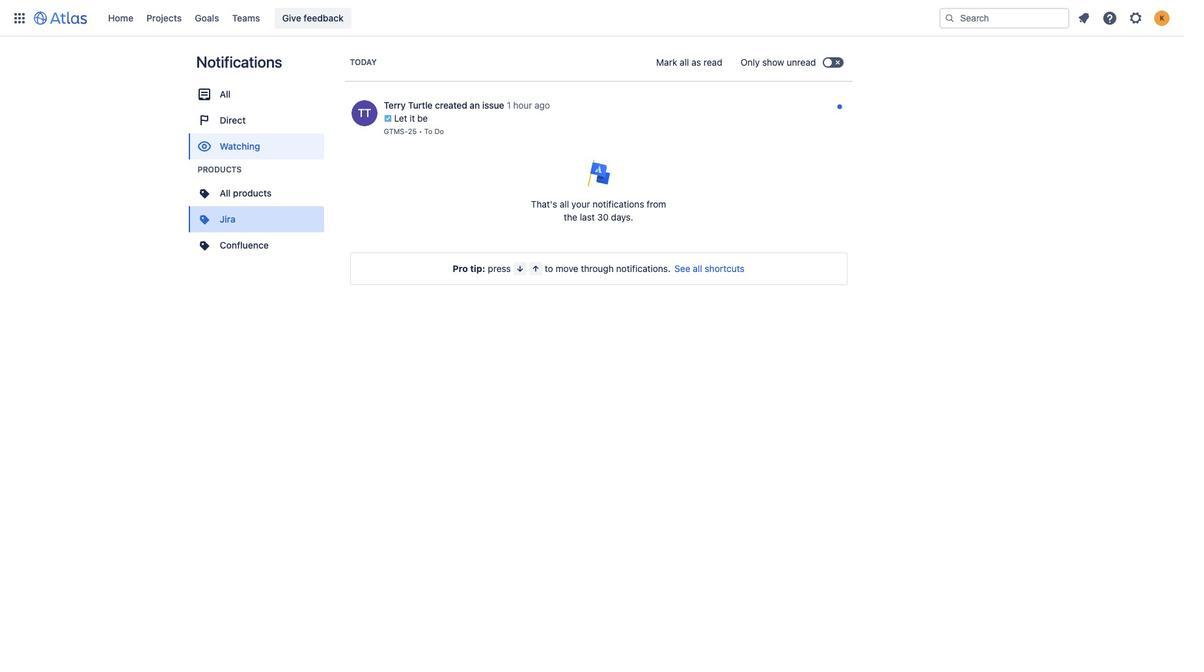 Task type: describe. For each thing, give the bounding box(es) containing it.
give feedback button
[[274, 7, 351, 28]]

banner containing home
[[0, 0, 1184, 36]]

terry turtle created an issue 1 hour ago
[[384, 100, 550, 111]]

projects link
[[143, 7, 186, 28]]

direct button
[[188, 107, 324, 133]]

mark all as read button
[[649, 52, 730, 73]]

all for mark
[[680, 57, 689, 68]]

only
[[741, 57, 760, 68]]

products
[[198, 165, 242, 174]]

to
[[424, 127, 433, 135]]

terry
[[384, 100, 406, 111]]

the
[[564, 212, 578, 223]]

switch to... image
[[12, 10, 27, 26]]

all products
[[220, 188, 272, 199]]

Search field
[[940, 7, 1070, 28]]

watching button
[[188, 133, 324, 160]]

mark all as read
[[656, 57, 723, 68]]

goals link
[[191, 7, 223, 28]]

•
[[419, 127, 422, 135]]

all for all
[[220, 89, 231, 100]]

move
[[556, 263, 579, 274]]

gtms-25 • to do
[[384, 127, 444, 135]]

goals
[[195, 12, 219, 23]]

mark
[[656, 57, 677, 68]]

shortcuts
[[705, 263, 745, 274]]

from
[[647, 199, 666, 210]]

30
[[597, 212, 609, 223]]

direct image
[[196, 113, 212, 128]]

press
[[488, 263, 511, 274]]

notifications.
[[616, 263, 671, 274]]

pro tip: press
[[453, 263, 511, 274]]

pro
[[453, 263, 468, 274]]

home link
[[104, 7, 137, 28]]

products
[[233, 188, 272, 199]]

25
[[408, 127, 417, 135]]

that's all your notifications from the last 30 days.
[[531, 199, 666, 223]]

top element
[[8, 0, 940, 36]]

confluence button
[[188, 232, 324, 258]]

gtms-25 • to do link
[[384, 125, 444, 138]]

notifications
[[196, 53, 282, 71]]

all for all products
[[220, 188, 231, 199]]



Task type: locate. For each thing, give the bounding box(es) containing it.
1 all from the top
[[220, 89, 231, 100]]

all down the products
[[220, 188, 231, 199]]

account image
[[1154, 10, 1170, 26]]

issue
[[482, 100, 504, 111]]

product image
[[196, 212, 212, 227]]

arrow up image
[[531, 264, 541, 274]]

your
[[572, 199, 590, 210]]

all button
[[188, 81, 324, 107]]

notifications image
[[1076, 10, 1092, 26]]

turtle
[[408, 100, 433, 111]]

ago
[[535, 100, 550, 111]]

created
[[435, 100, 467, 111]]

to
[[545, 263, 553, 274]]

projects
[[146, 12, 182, 23]]

teams link
[[228, 7, 264, 28]]

1
[[507, 100, 511, 111]]

1 vertical spatial all
[[220, 188, 231, 199]]

confluence
[[220, 240, 269, 251]]

today
[[350, 57, 377, 67]]

give feedback
[[282, 12, 344, 23]]

only show unread
[[741, 57, 816, 68]]

all inside button
[[680, 57, 689, 68]]

all for that's
[[560, 199, 569, 210]]

0 horizontal spatial all
[[560, 199, 569, 210]]

show
[[762, 57, 784, 68]]

do
[[435, 127, 444, 135]]

all inside that's all your notifications from the last 30 days.
[[560, 199, 569, 210]]

see all shortcuts button
[[675, 262, 745, 275]]

all
[[220, 89, 231, 100], [220, 188, 231, 199]]

that's
[[531, 199, 557, 210]]

see
[[675, 263, 691, 274]]

all left as
[[680, 57, 689, 68]]

days.
[[611, 212, 633, 223]]

0 vertical spatial all
[[220, 89, 231, 100]]

feedback
[[304, 12, 344, 23]]

all right see
[[693, 263, 702, 274]]

all right any icon
[[220, 89, 231, 100]]

an
[[470, 100, 480, 111]]

as
[[692, 57, 701, 68]]

help icon image
[[1102, 10, 1118, 26]]

hour
[[513, 100, 532, 111]]

product image inside confluence button
[[196, 238, 212, 253]]

home
[[108, 12, 133, 23]]

1 horizontal spatial all
[[680, 57, 689, 68]]

product image
[[196, 186, 212, 201], [196, 238, 212, 253]]

0 vertical spatial product image
[[196, 186, 212, 201]]

all inside button
[[220, 89, 231, 100]]

all products button
[[188, 180, 324, 206]]

jira
[[220, 214, 236, 225]]

1 vertical spatial all
[[560, 199, 569, 210]]

watching image
[[196, 139, 212, 154]]

2 product image from the top
[[196, 238, 212, 253]]

all inside button
[[220, 188, 231, 199]]

see all shortcuts
[[675, 263, 745, 274]]

jira button
[[188, 206, 324, 232]]

1 product image from the top
[[196, 186, 212, 201]]

all for see
[[693, 263, 702, 274]]

all up the
[[560, 199, 569, 210]]

product image down product icon
[[196, 238, 212, 253]]

gtms-
[[384, 127, 408, 135]]

2 horizontal spatial all
[[693, 263, 702, 274]]

product image inside button
[[196, 186, 212, 201]]

through
[[581, 263, 614, 274]]

tip:
[[470, 263, 485, 274]]

last
[[580, 212, 595, 223]]

2 all from the top
[[220, 188, 231, 199]]

settings image
[[1128, 10, 1144, 26]]

product image for confluence
[[196, 238, 212, 253]]

watching
[[220, 141, 260, 152]]

to move through notifications.
[[545, 263, 671, 274]]

2 vertical spatial all
[[693, 263, 702, 274]]

banner
[[0, 0, 1184, 36]]

unread
[[787, 57, 816, 68]]

product image up product icon
[[196, 186, 212, 201]]

product image for all products
[[196, 186, 212, 201]]

search image
[[945, 13, 955, 23]]

0 vertical spatial all
[[680, 57, 689, 68]]

read
[[704, 57, 723, 68]]

any image
[[196, 87, 212, 102]]

give
[[282, 12, 301, 23]]

teams
[[232, 12, 260, 23]]

all
[[680, 57, 689, 68], [560, 199, 569, 210], [693, 263, 702, 274]]

direct
[[220, 115, 246, 126]]

arrow down image
[[515, 264, 525, 274]]

all inside button
[[693, 263, 702, 274]]

1 vertical spatial product image
[[196, 238, 212, 253]]

notifications
[[593, 199, 644, 210]]



Task type: vqa. For each thing, say whether or not it's contained in the screenshot.
'account' 'icon'
yes



